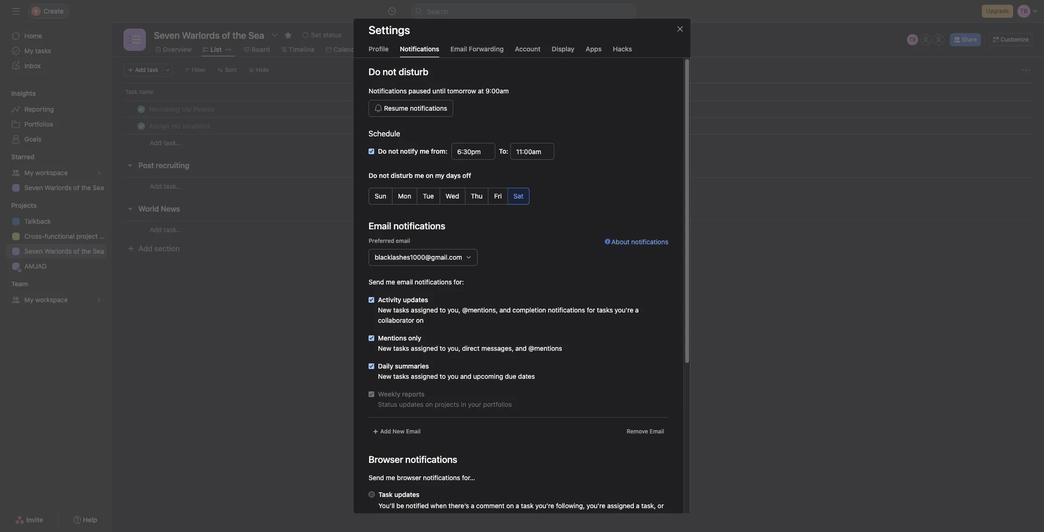 Task type: describe. For each thing, give the bounding box(es) containing it.
2 horizontal spatial you're
[[587, 502, 605, 510]]

profile
[[369, 45, 389, 53]]

collapse task list for this section image
[[126, 205, 134, 213]]

notifications right about
[[631, 238, 669, 246]]

mon
[[398, 192, 411, 200]]

my for "teams" element
[[24, 296, 33, 304]]

do not notify me from:
[[378, 147, 448, 155]]

comment
[[476, 502, 505, 510]]

cross-
[[24, 233, 45, 240]]

post recruiting
[[138, 161, 189, 170]]

invite button
[[9, 512, 49, 529]]

add section button
[[124, 240, 184, 257]]

1 horizontal spatial you're
[[535, 502, 554, 510]]

notify
[[400, 147, 418, 155]]

to:
[[499, 147, 508, 155]]

remove from starred image
[[284, 31, 292, 39]]

tomorrow
[[447, 87, 476, 95]]

board link
[[244, 44, 270, 55]]

Completed checkbox
[[136, 104, 147, 115]]

paused
[[409, 87, 431, 95]]

recruiting
[[156, 161, 189, 170]]

do not disturb
[[369, 66, 428, 77]]

blacklashes1000@gmail.com
[[375, 254, 462, 262]]

row containing tb
[[112, 101, 1044, 118]]

notifications inside activity updates new tasks assigned to you, @mentions, and completion notifications for tasks you're a collaborator on
[[548, 306, 585, 314]]

cross-functional project plan link
[[6, 229, 112, 244]]

new inside 'button'
[[393, 429, 405, 436]]

schedule
[[369, 130, 400, 138]]

add task… row for world news
[[112, 221, 1044, 239]]

seven warlords of the sea inside projects element
[[24, 247, 104, 255]]

0 horizontal spatial you're
[[378, 514, 397, 522]]

display
[[552, 45, 575, 53]]

to for summaries
[[440, 373, 446, 381]]

assigned for summaries
[[411, 373, 438, 381]]

add section
[[138, 245, 180, 253]]

do not disturb me on my days off
[[369, 172, 471, 180]]

invite
[[26, 516, 43, 524]]

gantt
[[563, 45, 580, 53]]

tasks for daily summaries new tasks assigned to you and upcoming due dates
[[393, 373, 409, 381]]

email inside 'button'
[[406, 429, 421, 436]]

on inside task updates you'll be notified when there's a comment on a task you're following, you're assigned a task, or you're added as a collaborator to a task
[[506, 502, 514, 510]]

send for send me browser notifications for…
[[369, 474, 384, 482]]

following,
[[556, 502, 585, 510]]

starred element
[[0, 149, 112, 197]]

to for only
[[440, 345, 446, 353]]

add inside 'button'
[[380, 429, 391, 436]]

timeline link
[[281, 44, 315, 55]]

at
[[478, 87, 484, 95]]

task… inside header untitled section tree grid
[[164, 139, 181, 147]]

dashboard link
[[420, 44, 462, 55]]

add task… for news
[[150, 226, 181, 234]]

portfolios
[[483, 401, 512, 409]]

for…
[[462, 474, 475, 482]]

and inside mentions only new tasks assigned to you, direct messages, and @mentions
[[515, 345, 527, 353]]

do for do not notify me from:
[[378, 147, 387, 155]]

disturb
[[391, 172, 413, 180]]

for:
[[454, 278, 464, 286]]

remove email
[[627, 429, 664, 436]]

1 add task… row from the top
[[112, 134, 1044, 152]]

1 vertical spatial email
[[397, 278, 413, 286]]

new for new tasks assigned to you, direct messages, and @mentions
[[378, 345, 391, 353]]

a right as on the bottom left of the page
[[429, 514, 432, 522]]

my workspace link inside starred "element"
[[6, 166, 107, 181]]

fri
[[494, 192, 502, 200]]

assigned inside task updates you'll be notified when there's a comment on a task you're following, you're assigned a task, or you're added as a collaborator to a task
[[607, 502, 634, 510]]

tasks for mentions only new tasks assigned to you, direct messages, and @mentions
[[393, 345, 409, 353]]

and inside activity updates new tasks assigned to you, @mentions, and completion notifications for tasks you're a collaborator on
[[500, 306, 511, 314]]

not disturb
[[383, 66, 428, 77]]

settings
[[369, 23, 410, 36]]

me for email
[[386, 278, 395, 286]]

Recruiting top Pirates text field
[[147, 105, 217, 114]]

talkback
[[24, 218, 51, 225]]

of inside starred "element"
[[73, 184, 79, 192]]

insights
[[11, 89, 36, 97]]

sea for first seven warlords of the sea link
[[93, 184, 104, 192]]

do for do not disturb me on my days off
[[369, 172, 377, 180]]

projects
[[11, 202, 37, 210]]

add new email
[[380, 429, 421, 436]]

goals link
[[6, 132, 107, 147]]

activity updates new tasks assigned to you, @mentions, and completion notifications for tasks you're a collaborator on
[[378, 296, 639, 325]]

completed image
[[136, 120, 147, 132]]

post recruiting button
[[138, 157, 189, 174]]

9:00am
[[486, 87, 509, 95]]

black
[[444, 105, 458, 113]]

global element
[[0, 23, 112, 79]]

on inside activity updates new tasks assigned to you, @mentions, and completion notifications for tasks you're a collaborator on
[[416, 317, 424, 325]]

on inside weekly reports status updates on projects in your portfolios
[[425, 401, 433, 409]]

close image
[[676, 25, 684, 33]]

tyler black
[[429, 105, 458, 113]]

tb button
[[907, 34, 918, 45]]

@mentions
[[528, 345, 562, 353]]

team
[[11, 280, 28, 288]]

notifications for notifications paused until tomorrow at 9:00am
[[369, 87, 407, 95]]

you'll
[[378, 502, 395, 510]]

about
[[611, 238, 630, 246]]

gantt link
[[556, 44, 580, 55]]

seven warlords of the sea inside starred "element"
[[24, 184, 104, 192]]

not for notify
[[388, 147, 398, 155]]

email notifications
[[369, 221, 445, 232]]

notified
[[406, 502, 429, 510]]

in
[[461, 401, 466, 409]]

inbox
[[24, 62, 41, 70]]

goals
[[24, 135, 41, 143]]

insights button
[[0, 89, 36, 98]]

me for browser
[[386, 474, 395, 482]]

calendar
[[334, 45, 361, 53]]

collaborator inside activity updates new tasks assigned to you, @mentions, and completion notifications for tasks you're a collaborator on
[[378, 317, 414, 325]]

summaries
[[395, 363, 429, 371]]

due
[[505, 373, 516, 381]]

a inside activity updates new tasks assigned to you, @mentions, and completion notifications for tasks you're a collaborator on
[[635, 306, 639, 314]]

weekly reports status updates on projects in your portfolios
[[378, 391, 512, 409]]

share
[[962, 36, 977, 43]]

0 vertical spatial email
[[396, 238, 410, 245]]

add task… row for post recruiting
[[112, 177, 1044, 195]]

1 seven warlords of the sea link from the top
[[6, 181, 107, 196]]

tasks for activity updates new tasks assigned to you, @mentions, and completion notifications for tasks you're a collaborator on
[[393, 306, 409, 314]]

due
[[472, 88, 482, 95]]

recruiting top pirates cell
[[112, 101, 412, 118]]

assigned for updates
[[411, 306, 438, 314]]

my
[[435, 172, 445, 180]]

updates inside weekly reports status updates on projects in your portfolios
[[399, 401, 424, 409]]

home
[[24, 32, 42, 40]]

add inside header untitled section tree grid
[[150, 139, 162, 147]]

a right comment on the left bottom
[[516, 502, 519, 510]]

a left task,
[[636, 502, 640, 510]]

for
[[587, 306, 595, 314]]

task… for news
[[164, 226, 181, 234]]

me from:
[[420, 147, 448, 155]]

workflow link
[[373, 44, 409, 55]]

timeline
[[289, 45, 315, 53]]

add down post recruiting at the top
[[150, 182, 162, 190]]

my workspace link inside "teams" element
[[6, 293, 107, 308]]



Task type: vqa. For each thing, say whether or not it's contained in the screenshot.
bottommost sea
yes



Task type: locate. For each thing, give the bounding box(es) containing it.
the up talkback link
[[81, 184, 91, 192]]

2 horizontal spatial and
[[515, 345, 527, 353]]

1 vertical spatial and
[[515, 345, 527, 353]]

starred button
[[0, 153, 34, 162]]

the down project
[[81, 247, 91, 255]]

workspace down amjad link
[[35, 296, 68, 304]]

you
[[448, 373, 459, 381]]

2 my workspace from the top
[[24, 296, 68, 304]]

0 vertical spatial add task…
[[150, 139, 181, 147]]

seven inside starred "element"
[[24, 184, 43, 192]]

do down profile button
[[369, 66, 381, 77]]

1 vertical spatial add task… button
[[150, 181, 181, 192]]

seven down the cross-
[[24, 247, 43, 255]]

1 vertical spatial seven warlords of the sea link
[[6, 244, 107, 259]]

collaborator down there's
[[434, 514, 470, 522]]

tasks inside global element
[[35, 47, 51, 55]]

do up sun
[[369, 172, 377, 180]]

hide sidebar image
[[12, 7, 20, 15]]

2 horizontal spatial email
[[650, 429, 664, 436]]

browser notifications
[[369, 455, 457, 465]]

add up add section button
[[150, 226, 162, 234]]

Do not notify me from: checkbox
[[369, 149, 374, 154]]

to inside mentions only new tasks assigned to you, direct messages, and @mentions
[[440, 345, 446, 353]]

1 vertical spatial tb
[[418, 105, 425, 113]]

1 my from the top
[[24, 47, 33, 55]]

1 task… from the top
[[164, 139, 181, 147]]

my workspace inside starred "element"
[[24, 169, 68, 177]]

not
[[388, 147, 398, 155], [379, 172, 389, 180]]

and right you
[[460, 373, 472, 381]]

new inside activity updates new tasks assigned to you, @mentions, and completion notifications for tasks you're a collaborator on
[[378, 306, 391, 314]]

1 vertical spatial task…
[[164, 182, 181, 190]]

you, for direct
[[448, 345, 460, 353]]

1 vertical spatial collaborator
[[434, 514, 470, 522]]

portfolios
[[24, 120, 53, 128]]

1 vertical spatial of
[[73, 247, 79, 255]]

0 vertical spatial the
[[81, 184, 91, 192]]

None text field
[[451, 143, 495, 160], [510, 143, 554, 160], [451, 143, 495, 160], [510, 143, 554, 160]]

warlords inside projects element
[[45, 247, 72, 255]]

workspace down goals link
[[35, 169, 68, 177]]

1 the from the top
[[81, 184, 91, 192]]

upcoming
[[473, 373, 503, 381]]

notifications
[[410, 104, 447, 112], [631, 238, 669, 246], [415, 278, 452, 286], [548, 306, 585, 314], [423, 474, 460, 482]]

assigned down only at the bottom left of the page
[[411, 345, 438, 353]]

on up only at the bottom left of the page
[[416, 317, 424, 325]]

3 add task… from the top
[[150, 226, 181, 234]]

email up the browser notifications
[[406, 429, 421, 436]]

header untitled section tree grid
[[112, 101, 1044, 152]]

notifications paused until tomorrow at 9:00am
[[369, 87, 509, 95]]

add task… button for news
[[150, 225, 181, 235]]

until
[[433, 87, 446, 95]]

you're
[[615, 306, 634, 314]]

1 you, from the top
[[448, 306, 460, 314]]

of up talkback link
[[73, 184, 79, 192]]

email left forwarding
[[451, 45, 467, 53]]

messages link
[[473, 44, 512, 55]]

hacks button
[[613, 45, 632, 58]]

assigned down send me email notifications for:
[[411, 306, 438, 314]]

task for task updates you'll be notified when there's a comment on a task you're following, you're assigned a task, or you're added as a collaborator to a task
[[378, 491, 393, 499]]

2 add task… from the top
[[150, 182, 181, 190]]

world
[[138, 205, 159, 213]]

0 vertical spatial warlords
[[45, 184, 72, 192]]

1 horizontal spatial tb
[[909, 36, 916, 43]]

assigned for only
[[411, 345, 438, 353]]

my down team
[[24, 296, 33, 304]]

you, left the direct
[[448, 345, 460, 353]]

thu
[[471, 192, 483, 200]]

3 my from the top
[[24, 296, 33, 304]]

add task… button down post recruiting at the top
[[150, 181, 181, 192]]

about notifications
[[611, 238, 669, 246]]

2 the from the top
[[81, 247, 91, 255]]

updates up be
[[394, 491, 420, 499]]

0 vertical spatial my workspace link
[[6, 166, 107, 181]]

and left 'completion'
[[500, 306, 511, 314]]

there's
[[449, 502, 469, 510]]

1 vertical spatial sea
[[93, 247, 104, 255]]

0 vertical spatial not
[[388, 147, 398, 155]]

add task… up 'section'
[[150, 226, 181, 234]]

0 horizontal spatial and
[[460, 373, 472, 381]]

collaborator inside task updates you'll be notified when there's a comment on a task you're following, you're assigned a task, or you're added as a collaborator to a task
[[434, 514, 470, 522]]

0 vertical spatial send
[[369, 278, 384, 286]]

seven warlords of the sea link up talkback link
[[6, 181, 107, 196]]

world news button
[[138, 201, 180, 218]]

0 vertical spatial do
[[369, 66, 381, 77]]

2 vertical spatial add task…
[[150, 226, 181, 234]]

None checkbox
[[369, 298, 374, 303]]

2 my from the top
[[24, 169, 33, 177]]

of down 'cross-functional project plan'
[[73, 247, 79, 255]]

you, left @mentions,
[[448, 306, 460, 314]]

warlords down cross-functional project plan link
[[45, 247, 72, 255]]

add inside button
[[138, 245, 152, 253]]

workspace inside "teams" element
[[35, 296, 68, 304]]

task updates you'll be notified when there's a comment on a task you're following, you're assigned a task, or you're added as a collaborator to a task
[[378, 491, 664, 522]]

on left my
[[426, 172, 434, 180]]

reporting link
[[6, 102, 107, 117]]

1 vertical spatial not
[[379, 172, 389, 180]]

updates for activity updates
[[403, 296, 428, 304]]

2 sea from the top
[[93, 247, 104, 255]]

notifications
[[400, 45, 439, 53], [369, 87, 407, 95]]

add task… down post recruiting at the top
[[150, 182, 181, 190]]

you're down you'll
[[378, 514, 397, 522]]

1 vertical spatial updates
[[399, 401, 424, 409]]

2 you, from the top
[[448, 345, 460, 353]]

1 vertical spatial the
[[81, 247, 91, 255]]

task… for recruiting
[[164, 182, 181, 190]]

only
[[408, 335, 421, 342]]

2 vertical spatial add task… button
[[150, 225, 181, 235]]

Assign HQ locations text field
[[147, 121, 213, 131]]

task up you'll
[[378, 491, 393, 499]]

0 vertical spatial you,
[[448, 306, 460, 314]]

2 vertical spatial and
[[460, 373, 472, 381]]

updates for task updates
[[394, 491, 420, 499]]

your
[[468, 401, 481, 409]]

1 add task… button from the top
[[150, 138, 181, 148]]

1 vertical spatial seven warlords of the sea
[[24, 247, 104, 255]]

task… down recruiting in the top left of the page
[[164, 182, 181, 190]]

tb inside header untitled section tree grid
[[418, 105, 425, 113]]

add down status
[[380, 429, 391, 436]]

seven inside projects element
[[24, 247, 43, 255]]

2 horizontal spatial task
[[521, 502, 534, 510]]

task… up 'section'
[[164, 226, 181, 234]]

new inside mentions only new tasks assigned to you, direct messages, and @mentions
[[378, 345, 391, 353]]

notifications up not disturb
[[400, 45, 439, 53]]

collaborator
[[378, 317, 414, 325], [434, 514, 470, 522]]

3 add task… button from the top
[[150, 225, 181, 235]]

warlords up talkback link
[[45, 184, 72, 192]]

assigned inside activity updates new tasks assigned to you, @mentions, and completion notifications for tasks you're a collaborator on
[[411, 306, 438, 314]]

post
[[138, 161, 154, 170]]

0 horizontal spatial task
[[125, 88, 137, 95]]

completion
[[513, 306, 546, 314]]

1 add task… from the top
[[150, 139, 181, 147]]

me right disturb
[[415, 172, 424, 180]]

assign hq locations cell
[[112, 117, 412, 135]]

not left disturb
[[379, 172, 389, 180]]

1 warlords from the top
[[45, 184, 72, 192]]

1 vertical spatial warlords
[[45, 247, 72, 255]]

the inside projects element
[[81, 247, 91, 255]]

my workspace inside "teams" element
[[24, 296, 68, 304]]

0 vertical spatial add task… row
[[112, 134, 1044, 152]]

projects
[[435, 401, 459, 409]]

1 sea from the top
[[93, 184, 104, 192]]

the inside starred "element"
[[81, 184, 91, 192]]

on left projects
[[425, 401, 433, 409]]

2 workspace from the top
[[35, 296, 68, 304]]

assigned inside daily summaries new tasks assigned to you and upcoming due dates
[[411, 373, 438, 381]]

to inside activity updates new tasks assigned to you, @mentions, and completion notifications for tasks you're a collaborator on
[[440, 306, 446, 314]]

0 vertical spatial add task… button
[[150, 138, 181, 148]]

0 vertical spatial updates
[[403, 296, 428, 304]]

0 vertical spatial of
[[73, 184, 79, 192]]

2 seven warlords of the sea from the top
[[24, 247, 104, 255]]

1 vertical spatial my workspace
[[24, 296, 68, 304]]

daily summaries new tasks assigned to you and upcoming due dates
[[378, 363, 535, 381]]

sea inside starred "element"
[[93, 184, 104, 192]]

3 add task… row from the top
[[112, 221, 1044, 239]]

world news
[[138, 205, 180, 213]]

me left browser
[[386, 474, 395, 482]]

reporting
[[24, 105, 54, 113]]

my tasks
[[24, 47, 51, 55]]

1 vertical spatial workspace
[[35, 296, 68, 304]]

you, inside activity updates new tasks assigned to you, @mentions, and completion notifications for tasks you're a collaborator on
[[448, 306, 460, 314]]

1 horizontal spatial and
[[500, 306, 511, 314]]

1 my workspace link from the top
[[6, 166, 107, 181]]

my workspace link down goals link
[[6, 166, 107, 181]]

not left notify
[[388, 147, 398, 155]]

2 seven warlords of the sea link from the top
[[6, 244, 107, 259]]

do for do not disturb
[[369, 66, 381, 77]]

tb inside 'button'
[[909, 36, 916, 43]]

share button
[[950, 33, 981, 46]]

add task… button down "assign hq locations" "text box" on the left of the page
[[150, 138, 181, 148]]

task… down "assign hq locations" "text box" on the left of the page
[[164, 139, 181, 147]]

tue
[[423, 192, 434, 200]]

1 horizontal spatial task
[[378, 491, 393, 499]]

and
[[500, 306, 511, 314], [515, 345, 527, 353], [460, 373, 472, 381]]

notifications left for
[[548, 306, 585, 314]]

add task… down "assign hq locations" "text box" on the left of the page
[[150, 139, 181, 147]]

completed image
[[136, 104, 147, 115]]

tasks inside daily summaries new tasks assigned to you and upcoming due dates
[[393, 373, 409, 381]]

seven warlords of the sea down 'cross-functional project plan'
[[24, 247, 104, 255]]

row
[[112, 83, 1044, 101], [124, 100, 1033, 101], [112, 101, 1044, 118], [112, 117, 1044, 135]]

my up "inbox"
[[24, 47, 33, 55]]

be
[[397, 502, 404, 510]]

you, for @mentions,
[[448, 306, 460, 314]]

my down starred
[[24, 169, 33, 177]]

collapse task list for this section image
[[126, 162, 134, 169]]

new for new tasks assigned to you and upcoming due dates
[[378, 373, 391, 381]]

overview link
[[155, 44, 192, 55]]

resume
[[384, 104, 408, 112]]

add task… button for recruiting
[[150, 181, 181, 192]]

warlords inside starred "element"
[[45, 184, 72, 192]]

0 vertical spatial sea
[[93, 184, 104, 192]]

2 my workspace link from the top
[[6, 293, 107, 308]]

tasks down mentions
[[393, 345, 409, 353]]

2 vertical spatial updates
[[394, 491, 420, 499]]

1 seven from the top
[[24, 184, 43, 192]]

do right do not notify me from: checkbox
[[378, 147, 387, 155]]

2 vertical spatial add task… row
[[112, 221, 1044, 239]]

email down email notifications
[[396, 238, 410, 245]]

functional
[[45, 233, 75, 240]]

2 of from the top
[[73, 247, 79, 255]]

notifications left the for:
[[415, 278, 452, 286]]

0 vertical spatial workspace
[[35, 169, 68, 177]]

2 vertical spatial task…
[[164, 226, 181, 234]]

starred
[[11, 153, 34, 161]]

0 vertical spatial my
[[24, 47, 33, 55]]

1 vertical spatial add task… row
[[112, 177, 1044, 195]]

1 of from the top
[[73, 184, 79, 192]]

board
[[252, 45, 270, 53]]

2 task… from the top
[[164, 182, 181, 190]]

1 vertical spatial seven
[[24, 247, 43, 255]]

notifications up resume
[[369, 87, 407, 95]]

you're right following,
[[587, 502, 605, 510]]

tasks right for
[[597, 306, 613, 314]]

my inside global element
[[24, 47, 33, 55]]

1 vertical spatial send
[[369, 474, 384, 482]]

0 vertical spatial tb
[[909, 36, 916, 43]]

updates down reports
[[399, 401, 424, 409]]

2 vertical spatial task
[[485, 514, 498, 522]]

browser
[[397, 474, 421, 482]]

warlords for first seven warlords of the sea link
[[45, 184, 72, 192]]

workspace inside starred "element"
[[35, 169, 68, 177]]

a right you're
[[635, 306, 639, 314]]

0 vertical spatial task
[[147, 66, 158, 73]]

0 horizontal spatial collaborator
[[378, 317, 414, 325]]

0 vertical spatial seven
[[24, 184, 43, 192]]

add task… row
[[112, 134, 1044, 152], [112, 177, 1044, 195], [112, 221, 1044, 239]]

daily
[[378, 363, 393, 371]]

workspace for my workspace link within the starred "element"
[[35, 169, 68, 177]]

row containing task name
[[112, 83, 1044, 101]]

seven warlords of the sea link down functional
[[6, 244, 107, 259]]

activity
[[378, 296, 401, 304]]

add task button
[[124, 64, 163, 77]]

seven for 1st seven warlords of the sea link from the bottom of the page
[[24, 247, 43, 255]]

email
[[451, 45, 467, 53], [406, 429, 421, 436], [650, 429, 664, 436]]

add task… button inside header untitled section tree grid
[[150, 138, 181, 148]]

warlords
[[45, 184, 72, 192], [45, 247, 72, 255]]

notifications inside "button"
[[410, 104, 447, 112]]

my workspace down team
[[24, 296, 68, 304]]

messages
[[480, 45, 512, 53]]

task left name
[[125, 88, 137, 95]]

you, inside mentions only new tasks assigned to you, direct messages, and @mentions
[[448, 345, 460, 353]]

0 horizontal spatial task
[[147, 66, 158, 73]]

new down "activity"
[[378, 306, 391, 314]]

apps button
[[586, 45, 602, 58]]

1 horizontal spatial collaborator
[[434, 514, 470, 522]]

my workspace down starred
[[24, 169, 68, 177]]

tasks down summaries
[[393, 373, 409, 381]]

my for global element
[[24, 47, 33, 55]]

email up "activity"
[[397, 278, 413, 286]]

0 vertical spatial seven warlords of the sea
[[24, 184, 104, 192]]

seven warlords of the sea up talkback link
[[24, 184, 104, 192]]

notifications for notifications
[[400, 45, 439, 53]]

add task… inside header untitled section tree grid
[[150, 139, 181, 147]]

updates inside task updates you'll be notified when there's a comment on a task you're following, you're assigned a task, or you're added as a collaborator to a task
[[394, 491, 420, 499]]

0 horizontal spatial tb
[[418, 105, 425, 113]]

sat
[[514, 192, 524, 200]]

blacklashes1000@gmail.com button
[[369, 249, 478, 266]]

seven up projects
[[24, 184, 43, 192]]

0 vertical spatial task…
[[164, 139, 181, 147]]

projects element
[[0, 197, 112, 276]]

3 task… from the top
[[164, 226, 181, 234]]

you're left following,
[[535, 502, 554, 510]]

added
[[399, 514, 418, 522]]

add left 'section'
[[138, 245, 152, 253]]

assignee
[[416, 88, 440, 95]]

or
[[658, 502, 664, 510]]

new down daily
[[378, 373, 391, 381]]

amjad
[[24, 262, 47, 270]]

dashboard
[[428, 45, 462, 53]]

and inside daily summaries new tasks assigned to you and upcoming due dates
[[460, 373, 472, 381]]

preferred email
[[369, 238, 410, 245]]

0 vertical spatial me
[[415, 172, 424, 180]]

a right there's
[[471, 502, 474, 510]]

to left @mentions,
[[440, 306, 446, 314]]

list
[[210, 45, 222, 53]]

to
[[440, 306, 446, 314], [440, 345, 446, 353], [440, 373, 446, 381], [472, 514, 478, 522]]

my tasks link
[[6, 44, 107, 58]]

task up name
[[147, 66, 158, 73]]

assigned down summaries
[[411, 373, 438, 381]]

add inside button
[[135, 66, 146, 73]]

project
[[76, 233, 98, 240]]

updates
[[403, 296, 428, 304], [399, 401, 424, 409], [394, 491, 420, 499]]

tasks down home
[[35, 47, 51, 55]]

1 vertical spatial me
[[386, 278, 395, 286]]

0 horizontal spatial email
[[406, 429, 421, 436]]

teams element
[[0, 276, 112, 310]]

1 vertical spatial my
[[24, 169, 33, 177]]

new down mentions
[[378, 345, 391, 353]]

task down comment on the left bottom
[[485, 514, 498, 522]]

tb
[[909, 36, 916, 43], [418, 105, 425, 113]]

2 add task… row from the top
[[112, 177, 1044, 195]]

new
[[378, 306, 391, 314], [378, 345, 391, 353], [378, 373, 391, 381], [393, 429, 405, 436]]

0 vertical spatial task
[[125, 88, 137, 95]]

updates down send me email notifications for:
[[403, 296, 428, 304]]

None text field
[[152, 27, 267, 44]]

2 add task… button from the top
[[150, 181, 181, 192]]

to for updates
[[440, 306, 446, 314]]

overview
[[163, 45, 192, 53]]

1 vertical spatial add task…
[[150, 182, 181, 190]]

0 vertical spatial seven warlords of the sea link
[[6, 181, 107, 196]]

updates inside activity updates new tasks assigned to you, @mentions, and completion notifications for tasks you're a collaborator on
[[403, 296, 428, 304]]

1 seven warlords of the sea from the top
[[24, 184, 104, 192]]

name
[[139, 88, 153, 95]]

tasks down "activity"
[[393, 306, 409, 314]]

me up "activity"
[[386, 278, 395, 286]]

task…
[[164, 139, 181, 147], [164, 182, 181, 190], [164, 226, 181, 234]]

1 vertical spatial task
[[378, 491, 393, 499]]

2 vertical spatial do
[[369, 172, 377, 180]]

1 vertical spatial do
[[378, 147, 387, 155]]

1 vertical spatial notifications
[[369, 87, 407, 95]]

2 warlords from the top
[[45, 247, 72, 255]]

task inside task updates you'll be notified when there's a comment on a task you're following, you're assigned a task, or you're added as a collaborator to a task
[[378, 491, 393, 499]]

send up you'll
[[369, 474, 384, 482]]

tasks inside mentions only new tasks assigned to you, direct messages, and @mentions
[[393, 345, 409, 353]]

warlords for 1st seven warlords of the sea link from the bottom of the page
[[45, 247, 72, 255]]

email right remove
[[650, 429, 664, 436]]

2 seven from the top
[[24, 247, 43, 255]]

1 vertical spatial you,
[[448, 345, 460, 353]]

task for task name
[[125, 88, 137, 95]]

to down comment on the left bottom
[[472, 514, 478, 522]]

not for disturb
[[379, 172, 389, 180]]

and right messages,
[[515, 345, 527, 353]]

list image
[[129, 34, 140, 45]]

on right comment on the left bottom
[[506, 502, 514, 510]]

new for new tasks assigned to you, @mentions, and completion notifications for tasks you're a collaborator on
[[378, 306, 391, 314]]

None radio
[[369, 492, 375, 498]]

0 vertical spatial notifications
[[400, 45, 439, 53]]

add task…
[[150, 139, 181, 147], [150, 182, 181, 190], [150, 226, 181, 234]]

add task… for recruiting
[[150, 182, 181, 190]]

1 send from the top
[[369, 278, 384, 286]]

2 vertical spatial me
[[386, 474, 395, 482]]

news
[[161, 205, 180, 213]]

None checkbox
[[369, 336, 374, 342], [369, 364, 374, 370], [369, 392, 374, 398], [369, 336, 374, 342], [369, 364, 374, 370], [369, 392, 374, 398]]

notifications left "for…"
[[423, 474, 460, 482]]

to up daily summaries new tasks assigned to you and upcoming due dates in the bottom of the page
[[440, 345, 446, 353]]

Completed checkbox
[[136, 120, 147, 132]]

1 horizontal spatial task
[[485, 514, 498, 522]]

you're
[[535, 502, 554, 510], [587, 502, 605, 510], [378, 514, 397, 522]]

assigned inside mentions only new tasks assigned to you, direct messages, and @mentions
[[411, 345, 438, 353]]

0 vertical spatial my workspace
[[24, 169, 68, 177]]

send for send me email notifications for:
[[369, 278, 384, 286]]

seven for first seven warlords of the sea link
[[24, 184, 43, 192]]

1 horizontal spatial email
[[451, 45, 467, 53]]

to left you
[[440, 373, 446, 381]]

1 vertical spatial task
[[521, 502, 534, 510]]

new inside daily summaries new tasks assigned to you and upcoming due dates
[[378, 373, 391, 381]]

section
[[154, 245, 180, 253]]

sea for 1st seven warlords of the sea link from the bottom of the page
[[93, 247, 104, 255]]

my inside starred "element"
[[24, 169, 33, 177]]

0 vertical spatial and
[[500, 306, 511, 314]]

1 my workspace from the top
[[24, 169, 68, 177]]

team button
[[0, 280, 28, 289]]

reports
[[402, 391, 425, 399]]

amjad link
[[6, 259, 107, 274]]

1 vertical spatial my workspace link
[[6, 293, 107, 308]]

2 send from the top
[[369, 474, 384, 482]]

to inside task updates you'll be notified when there's a comment on a task you're following, you're assigned a task, or you're added as a collaborator to a task
[[472, 514, 478, 522]]

a down comment on the left bottom
[[480, 514, 483, 522]]

my inside "teams" element
[[24, 296, 33, 304]]

insights element
[[0, 85, 112, 149]]

notifications down assignee
[[410, 104, 447, 112]]

add up post recruiting button
[[150, 139, 162, 147]]

0 vertical spatial collaborator
[[378, 317, 414, 325]]

task inside button
[[147, 66, 158, 73]]

assigned left task,
[[607, 502, 634, 510]]

2 vertical spatial my
[[24, 296, 33, 304]]

my workspace link down amjad link
[[6, 293, 107, 308]]

forwarding
[[469, 45, 504, 53]]

task right comment on the left bottom
[[521, 502, 534, 510]]

workspace for my workspace link in "teams" element
[[35, 296, 68, 304]]

sea inside projects element
[[93, 247, 104, 255]]

profile button
[[369, 45, 389, 58]]

add
[[135, 66, 146, 73], [150, 139, 162, 147], [150, 182, 162, 190], [150, 226, 162, 234], [138, 245, 152, 253], [380, 429, 391, 436]]

1 workspace from the top
[[35, 169, 68, 177]]

task
[[147, 66, 158, 73], [521, 502, 534, 510], [485, 514, 498, 522]]

to inside daily summaries new tasks assigned to you and upcoming due dates
[[440, 373, 446, 381]]

add task… button up 'section'
[[150, 225, 181, 235]]

send up "activity"
[[369, 278, 384, 286]]

of inside projects element
[[73, 247, 79, 255]]

@mentions,
[[462, 306, 498, 314]]



